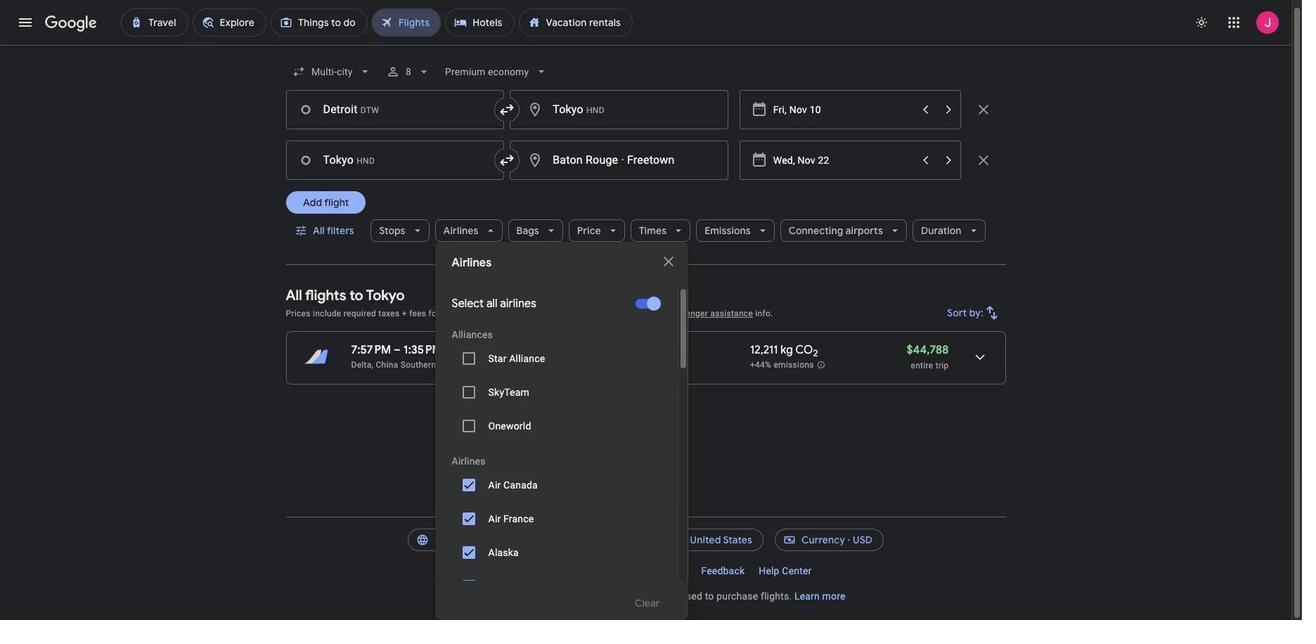 Task type: describe. For each thing, give the bounding box(es) containing it.
american
[[489, 581, 532, 592]]

required
[[344, 309, 376, 319]]

7:57 pm
[[351, 343, 391, 357]]

operated by endeavor air dba delta connection
[[444, 360, 633, 370]]

stops
[[661, 343, 689, 357]]

all for all filters
[[313, 224, 324, 237]]

delta,
[[351, 360, 374, 370]]

2 for 7:57 pm
[[446, 343, 450, 352]]

connecting
[[789, 224, 844, 237]]

add flight button
[[286, 191, 366, 214]]

the
[[614, 591, 629, 602]]

endeavor
[[494, 360, 531, 370]]

sort by:
[[947, 307, 984, 319]]

connection
[[588, 360, 633, 370]]

kg
[[781, 343, 793, 357]]

Departure time: 7:57 PM. text field
[[351, 343, 391, 357]]

only button
[[605, 570, 661, 604]]

passenger assistance button
[[667, 309, 753, 319]]

alaska
[[489, 547, 519, 559]]

feedback
[[702, 566, 745, 577]]

emissions button
[[696, 214, 775, 248]]

about link
[[473, 560, 514, 582]]

all filters
[[313, 224, 354, 237]]

airlines
[[500, 297, 537, 311]]

and
[[569, 309, 584, 319]]

airports
[[846, 224, 883, 237]]

airlines inside popup button
[[444, 224, 479, 237]]

prices include required taxes + fees for 8 passengers.
[[286, 309, 498, 319]]

co
[[796, 343, 813, 357]]

remove flight from tokyo to baton rouge or freetown on wed, nov 22 image
[[975, 152, 992, 169]]

skyteam
[[489, 387, 530, 398]]

canada
[[504, 480, 538, 491]]

join user studies link
[[603, 560, 695, 582]]

2 vertical spatial airlines
[[452, 456, 486, 467]]

emissions
[[705, 224, 751, 237]]

taxes
[[379, 309, 400, 319]]

differ
[[564, 591, 588, 602]]

flights.
[[761, 591, 792, 602]]

1 vertical spatial may
[[542, 591, 561, 602]]

swap origin and destination. image
[[499, 101, 516, 118]]

baton
[[553, 153, 583, 167]]

flights
[[305, 287, 346, 305]]

duration
[[921, 224, 962, 237]]

main menu image
[[17, 14, 34, 31]]

star alliance
[[489, 353, 545, 364]]

from
[[590, 591, 612, 602]]

charges
[[535, 309, 567, 319]]

add flight
[[303, 196, 349, 209]]

1 horizontal spatial 8
[[442, 309, 447, 319]]

feedback link
[[695, 560, 752, 582]]

displayed
[[446, 591, 490, 602]]

Arrival time: 1:35 PM on  Sunday, November 12. text field
[[404, 343, 450, 357]]

$44,788 entire trip
[[907, 343, 949, 371]]

join user studies
[[610, 566, 688, 577]]

entire
[[911, 361, 934, 371]]

terms
[[568, 566, 596, 577]]

44788 US dollars text field
[[907, 343, 949, 357]]

learn more link
[[795, 591, 846, 602]]

united states
[[690, 534, 753, 547]]

optional
[[500, 309, 533, 319]]

oneworld
[[489, 421, 531, 432]]

close dialog image
[[660, 253, 677, 270]]

help
[[759, 566, 780, 577]]

terms link
[[561, 560, 603, 582]]

stops
[[379, 224, 406, 237]]

about
[[480, 566, 507, 577]]

alliances
[[452, 329, 493, 340]]

departure text field for remove flight from tokyo to baton rouge or freetown on wed, nov 22 image
[[774, 141, 913, 179]]

learn
[[795, 591, 820, 602]]

connecting airports button
[[781, 214, 907, 248]]

for
[[429, 309, 440, 319]]

rouge
[[586, 153, 618, 167]]

stops button
[[371, 214, 429, 248]]

select all airlines
[[452, 297, 537, 311]]

all filters button
[[286, 214, 365, 248]]

duration button
[[913, 214, 986, 248]]

all flights to tokyo
[[286, 287, 405, 305]]

select
[[452, 297, 484, 311]]

sort
[[947, 307, 967, 319]]

assistance
[[711, 309, 753, 319]]

7:57 pm – 1:35 pm 2
[[351, 343, 450, 357]]

–
[[394, 343, 401, 357]]

join
[[610, 566, 630, 577]]



Task type: vqa. For each thing, say whether or not it's contained in the screenshot.
(BTR)
no



Task type: locate. For each thing, give the bounding box(es) containing it.
by
[[483, 360, 492, 370]]

leaves detroit metropolitan wayne county airport at 7:57 pm on friday, november 10 and arrives at haneda airport at 1:35 pm on sunday, november 12. element
[[351, 343, 450, 357]]

0 vertical spatial air
[[533, 360, 544, 370]]

+
[[402, 309, 407, 319]]

0 vertical spatial airlines
[[444, 224, 479, 237]]

purchase
[[717, 591, 758, 602]]

+44% emissions
[[750, 360, 814, 370]]

only
[[622, 580, 644, 593]]

include
[[313, 309, 342, 319]]

1 horizontal spatial may
[[622, 309, 639, 319]]

france
[[504, 513, 534, 525]]

to
[[350, 287, 363, 305], [705, 591, 714, 602]]

price
[[577, 224, 601, 237]]

0 horizontal spatial all
[[286, 287, 302, 305]]

privacy
[[521, 566, 554, 577]]

flight
[[324, 196, 349, 209]]

apply.
[[641, 309, 664, 319]]

0 horizontal spatial may
[[542, 591, 561, 602]]

displayed currencies may differ from the currencies used to purchase flights. learn more
[[446, 591, 846, 602]]

all inside all filters button
[[313, 224, 324, 237]]

privacy link
[[514, 560, 561, 582]]

Departure text field
[[774, 91, 913, 129], [774, 141, 913, 179]]

more
[[823, 591, 846, 602]]

language button
[[408, 523, 604, 557]]

help center link
[[752, 560, 819, 582]]

add
[[303, 196, 322, 209]]

12,211
[[750, 343, 778, 357]]

1 vertical spatial to
[[705, 591, 714, 602]]

0 vertical spatial all
[[313, 224, 324, 237]]

2 horizontal spatial 2
[[813, 348, 818, 360]]

None search field
[[286, 55, 1006, 620]]

air left canada
[[489, 480, 501, 491]]

swap origin and destination. image
[[499, 152, 516, 169]]

2 vertical spatial air
[[489, 513, 501, 525]]

1 vertical spatial 8
[[442, 309, 447, 319]]

tokyo
[[366, 287, 405, 305]]

all for all flights to tokyo
[[286, 287, 302, 305]]

air left france
[[489, 513, 501, 525]]

1 horizontal spatial 2
[[652, 343, 658, 357]]

times
[[639, 224, 667, 237]]

currency
[[802, 534, 846, 547]]

0 horizontal spatial currencies
[[493, 591, 540, 602]]

2 left stops
[[652, 343, 658, 357]]

alliance
[[509, 353, 545, 364]]

can
[[671, 360, 689, 370]]

+44%
[[750, 360, 772, 370]]

air france
[[489, 513, 534, 525]]

1 vertical spatial airlines
[[452, 256, 492, 270]]

emissions
[[774, 360, 814, 370]]

2 inside 7:57 pm – 1:35 pm 2
[[446, 343, 450, 352]]

may left 'apply.'
[[622, 309, 639, 319]]

1 vertical spatial departure text field
[[774, 141, 913, 179]]

delta, china southern
[[351, 360, 436, 370]]

2 inside 2 stops can
[[652, 343, 658, 357]]

0 vertical spatial 8
[[406, 66, 411, 77]]

·
[[621, 153, 625, 167]]

None text field
[[286, 90, 504, 129], [510, 141, 729, 180], [286, 90, 504, 129], [510, 141, 729, 180]]

all
[[487, 297, 498, 311]]

freetown
[[627, 153, 675, 167]]

12,211 kg co 2
[[750, 343, 818, 360]]

1 horizontal spatial currencies
[[631, 591, 678, 602]]

used
[[681, 591, 703, 602]]

china
[[376, 360, 398, 370]]

air for air canada
[[489, 480, 501, 491]]

2 stops flight. element
[[652, 343, 689, 359]]

by:
[[970, 307, 984, 319]]

flight details. leaves detroit metropolitan wayne county airport at 7:57 pm on friday, november 10 and arrives at haneda airport at 1:35 pm on sunday, november 12. image
[[963, 340, 997, 374]]

usd
[[853, 534, 873, 547]]

may apply. passenger assistance
[[620, 309, 753, 319]]

all left 'filters' on the left top
[[313, 224, 324, 237]]

1 horizontal spatial to
[[705, 591, 714, 602]]

connecting airports
[[789, 224, 883, 237]]

airlines button
[[435, 214, 503, 248]]

center
[[782, 566, 812, 577]]

2
[[446, 343, 450, 352], [652, 343, 658, 357], [813, 348, 818, 360]]

None field
[[286, 59, 378, 84], [440, 59, 554, 84], [286, 59, 378, 84], [440, 59, 554, 84]]

none search field containing airlines
[[286, 55, 1006, 620]]

1 vertical spatial all
[[286, 287, 302, 305]]

change appearance image
[[1185, 6, 1219, 39]]

air for air france
[[489, 513, 501, 525]]

air left dba
[[533, 360, 544, 370]]

0 vertical spatial departure text field
[[774, 91, 913, 129]]

air canada
[[489, 480, 538, 491]]

to right used
[[705, 591, 714, 602]]

8 button
[[380, 55, 437, 89]]

1:35 pm
[[404, 343, 442, 357]]

bags
[[517, 224, 539, 237]]

user
[[632, 566, 652, 577]]

1 vertical spatial air
[[489, 480, 501, 491]]

location
[[642, 534, 683, 547]]

0 vertical spatial may
[[622, 309, 639, 319]]

to up required
[[350, 287, 363, 305]]

baton rouge · freetown
[[553, 153, 675, 167]]

language
[[435, 534, 480, 547]]

2 for 12,211
[[813, 348, 818, 360]]

2 up operated
[[446, 343, 450, 352]]

8
[[406, 66, 411, 77], [442, 309, 447, 319]]

2 up emissions at the bottom
[[813, 348, 818, 360]]

passenger
[[667, 309, 708, 319]]

2 stops can
[[652, 343, 689, 370]]

8 inside popup button
[[406, 66, 411, 77]]

currencies down "join user studies"
[[631, 591, 678, 602]]

currencies
[[493, 591, 540, 602], [631, 591, 678, 602]]

2 inside 12,211 kg co 2
[[813, 348, 818, 360]]

times button
[[631, 214, 691, 248]]

southern
[[401, 360, 436, 370]]

may left differ
[[542, 591, 561, 602]]

2 currencies from the left
[[631, 591, 678, 602]]

$44,788
[[907, 343, 949, 357]]

1 currencies from the left
[[493, 591, 540, 602]]

filters
[[327, 224, 354, 237]]

0 horizontal spatial to
[[350, 287, 363, 305]]

0 horizontal spatial 8
[[406, 66, 411, 77]]

operated
[[444, 360, 480, 370]]

departure text field for remove flight from detroit to tokyo on fri, nov 10 image
[[774, 91, 913, 129]]

2 departure text field from the top
[[774, 141, 913, 179]]

all up 'prices' at the left of the page
[[286, 287, 302, 305]]

None text field
[[510, 90, 729, 129], [286, 141, 504, 180], [510, 90, 729, 129], [286, 141, 504, 180]]

currencies down privacy link
[[493, 591, 540, 602]]

0 vertical spatial to
[[350, 287, 363, 305]]

1 departure text field from the top
[[774, 91, 913, 129]]

1 horizontal spatial all
[[313, 224, 324, 237]]

united
[[690, 534, 721, 547]]

remove flight from detroit to tokyo on fri, nov 10 image
[[975, 101, 992, 118]]

prices
[[286, 309, 311, 319]]

passengers.
[[450, 309, 498, 319]]

0 horizontal spatial 2
[[446, 343, 450, 352]]

help center
[[759, 566, 812, 577]]



